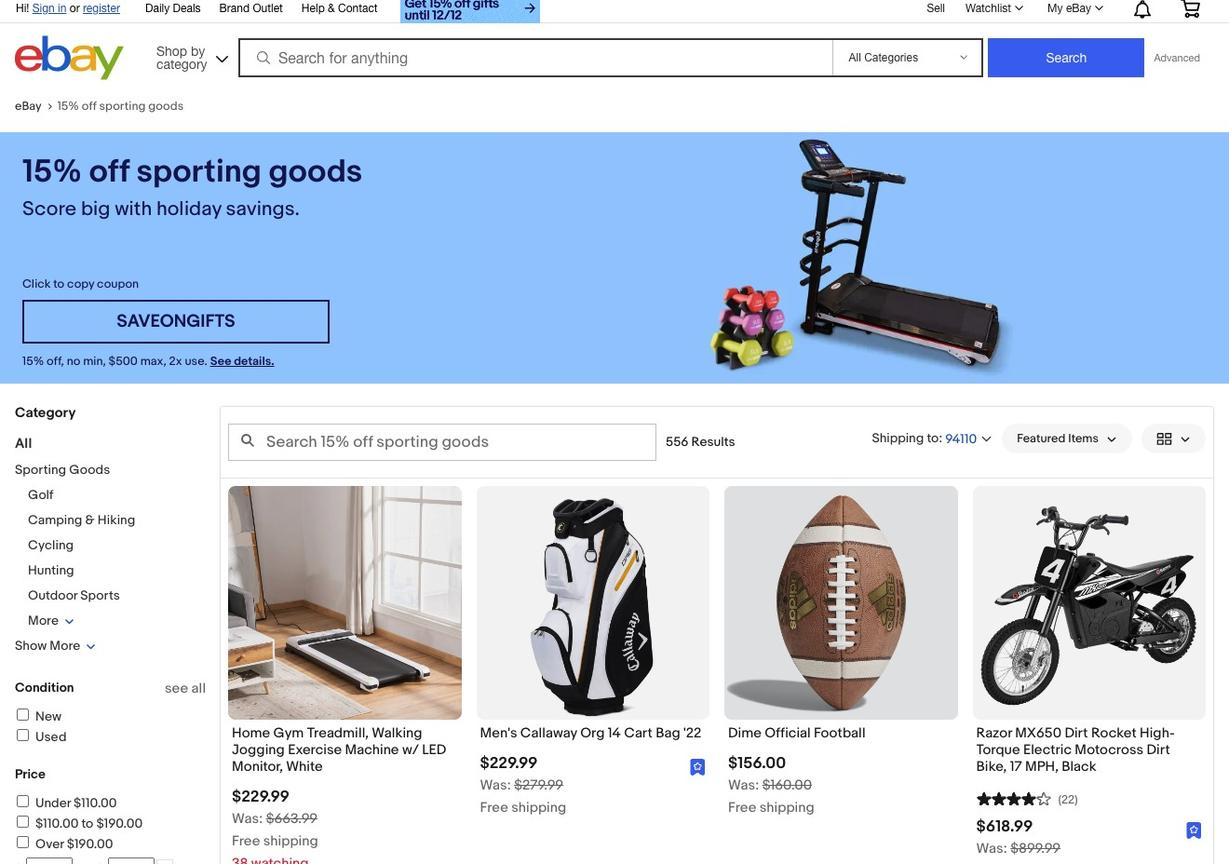 Task type: describe. For each thing, give the bounding box(es) containing it.
details.
[[234, 354, 274, 369]]

was: inside was: $279.99 free shipping
[[480, 777, 511, 794]]

free inside was: $279.99 free shipping
[[480, 799, 509, 817]]

[object undefined] image for $618.99
[[1187, 823, 1203, 840]]

(22) link
[[977, 790, 1078, 808]]

$110.00 to $190.00
[[35, 816, 143, 832]]

outlet
[[253, 2, 283, 15]]

my ebay link
[[1038, 0, 1112, 20]]

exercise
[[288, 741, 342, 759]]

help & contact
[[302, 2, 378, 15]]

or
[[70, 2, 80, 15]]

machine
[[345, 741, 399, 759]]

15% off sporting goods
[[57, 99, 184, 114]]

copy
[[67, 277, 94, 292]]

motocross
[[1075, 741, 1144, 759]]

$899.99
[[1011, 840, 1061, 858]]

sporting for 15% off sporting goods
[[99, 99, 146, 114]]

get an extra 15% off image
[[400, 0, 540, 23]]

'22
[[684, 724, 702, 742]]

monitor,
[[232, 758, 283, 776]]

under $110.00 link
[[14, 796, 117, 811]]

category
[[15, 404, 76, 422]]

off,
[[47, 354, 64, 369]]

sporting goods
[[15, 462, 110, 478]]

$160.00
[[763, 777, 812, 794]]

big
[[81, 197, 110, 222]]

with
[[115, 197, 152, 222]]

by
[[191, 43, 205, 58]]

14
[[608, 724, 621, 742]]

$229.99 for $229.99
[[480, 754, 538, 773]]

home gym treadmill, walking jogging exercise machine w/ led monitor, white
[[232, 724, 447, 776]]

callaway
[[521, 724, 577, 742]]

94110
[[946, 431, 977, 447]]

hunting
[[28, 563, 74, 579]]

dime official football
[[728, 724, 866, 742]]

under
[[35, 796, 71, 811]]

see
[[165, 680, 188, 698]]

my
[[1048, 2, 1063, 15]]

camping
[[28, 512, 82, 528]]

dime
[[728, 724, 762, 742]]

white
[[286, 758, 323, 776]]

deals
[[173, 2, 201, 15]]

off for 15% off sporting goods score big with holiday savings.
[[89, 153, 129, 192]]

jogging
[[232, 741, 285, 759]]

led
[[422, 741, 447, 759]]

0 vertical spatial $190.00
[[96, 816, 143, 832]]

15% off sporting goods score big with holiday savings.
[[22, 153, 363, 222]]

torque
[[977, 741, 1021, 759]]

$110.00 to $190.00 checkbox
[[17, 816, 29, 828]]

1 vertical spatial more
[[50, 638, 80, 654]]

register link
[[83, 2, 120, 15]]

sell link
[[919, 2, 954, 15]]

Minimum Value text field
[[26, 858, 73, 864]]

hunting link
[[28, 563, 74, 579]]

see all
[[165, 680, 206, 698]]

black
[[1062, 758, 1097, 776]]

New checkbox
[[17, 709, 29, 721]]

no
[[67, 354, 80, 369]]

sign
[[32, 2, 55, 15]]

bag
[[656, 724, 681, 742]]

golf
[[28, 487, 53, 503]]

Search for anything text field
[[241, 40, 830, 75]]

home gym treadmill, walking jogging exercise machine w/ led monitor, white image
[[228, 486, 462, 720]]

$110.00 to $190.00 link
[[14, 816, 143, 832]]

contact
[[338, 2, 378, 15]]

treadmill,
[[307, 724, 369, 742]]

show
[[15, 638, 47, 654]]

& inside account navigation
[[328, 2, 335, 15]]

price
[[15, 767, 46, 783]]

shop by category button
[[148, 36, 232, 76]]

saveongifts button
[[22, 300, 330, 344]]

to for :
[[927, 430, 939, 446]]

all
[[191, 680, 206, 698]]

items
[[1069, 431, 1099, 446]]

[object undefined] image for $229.99
[[690, 759, 706, 776]]

$279.99
[[514, 777, 564, 794]]

Under $110.00 checkbox
[[17, 796, 29, 808]]

2x
[[169, 354, 182, 369]]

w/
[[402, 741, 419, 759]]

saveongifts
[[117, 311, 235, 333]]

shop by category
[[156, 43, 207, 71]]

hi! sign in or register
[[16, 2, 120, 15]]

golf link
[[28, 487, 53, 503]]

shipping for $156.00
[[760, 799, 815, 817]]

featured items
[[1018, 431, 1099, 446]]

free for $229.99
[[232, 833, 260, 851]]

help
[[302, 2, 325, 15]]

condition
[[15, 680, 74, 696]]

home
[[232, 724, 270, 742]]

sports
[[80, 588, 120, 604]]

watchlist
[[966, 2, 1012, 15]]

cart
[[624, 724, 653, 742]]

my ebay
[[1048, 2, 1092, 15]]

$156.00
[[728, 754, 786, 773]]

click
[[22, 277, 51, 292]]

was: $899.99
[[977, 840, 1061, 858]]

high-
[[1140, 724, 1176, 742]]

goods for 15% off sporting goods
[[148, 99, 184, 114]]



Task type: locate. For each thing, give the bounding box(es) containing it.
0 horizontal spatial shipping
[[263, 833, 318, 851]]

daily
[[145, 2, 170, 15]]

advanced
[[1155, 52, 1201, 63]]

1 horizontal spatial free
[[480, 799, 509, 817]]

& left hiking
[[85, 512, 95, 528]]

category
[[156, 56, 207, 71]]

1 horizontal spatial &
[[328, 2, 335, 15]]

shipping down the $279.99
[[512, 799, 567, 817]]

was: down $618.99 at the right of the page
[[977, 840, 1008, 858]]

off
[[82, 99, 97, 114], [89, 153, 129, 192]]

1 horizontal spatial ebay
[[1067, 2, 1092, 15]]

& inside golf camping & hiking cycling hunting outdoor sports
[[85, 512, 95, 528]]

bike,
[[977, 758, 1007, 776]]

shipping inside $156.00 was: $160.00 free shipping
[[760, 799, 815, 817]]

$500
[[109, 354, 138, 369]]

$229.99 was: $663.99 free shipping
[[232, 788, 318, 851]]

1 horizontal spatial dirt
[[1147, 741, 1171, 759]]

mx650
[[1016, 724, 1062, 742]]

razor
[[977, 724, 1012, 742]]

15% off, no min, $500 max, 2x use. see details.
[[22, 354, 274, 369]]

over
[[35, 837, 64, 852]]

1 vertical spatial to
[[927, 430, 939, 446]]

2 vertical spatial 15%
[[22, 354, 44, 369]]

to left copy
[[53, 277, 64, 292]]

$618.99
[[977, 818, 1034, 837]]

$229.99 down men's
[[480, 754, 538, 773]]

view: gallery view image
[[1157, 429, 1191, 449]]

off up the big
[[89, 153, 129, 192]]

sporting goods link
[[15, 462, 110, 478]]

shop by category banner
[[6, 0, 1215, 85]]

2 horizontal spatial free
[[728, 799, 757, 817]]

men's callaway org 14 cart bag '22 link
[[480, 724, 706, 747]]

off right ebay link
[[82, 99, 97, 114]]

2 horizontal spatial to
[[927, 430, 939, 446]]

0 vertical spatial $110.00
[[74, 796, 117, 811]]

1 vertical spatial $229.99
[[232, 788, 290, 807]]

goods for 15% off sporting goods score big with holiday savings.
[[269, 153, 363, 192]]

off for 15% off sporting goods
[[82, 99, 97, 114]]

goods
[[69, 462, 110, 478]]

15% for 15% off sporting goods
[[57, 99, 79, 114]]

off inside 15% off sporting goods score big with holiday savings.
[[89, 153, 129, 192]]

camping & hiking link
[[28, 512, 135, 528]]

free down monitor,
[[232, 833, 260, 851]]

$229.99 for $229.99 was: $663.99 free shipping
[[232, 788, 290, 807]]

your shopping cart image
[[1180, 0, 1202, 18]]

Over $190.00 checkbox
[[17, 837, 29, 849]]

17
[[1010, 758, 1023, 776]]

was: left $663.99
[[232, 811, 263, 828]]

golf camping & hiking cycling hunting outdoor sports
[[28, 487, 135, 604]]

sign in link
[[32, 2, 67, 15]]

hi!
[[16, 2, 29, 15]]

1 vertical spatial $190.00
[[67, 837, 113, 852]]

featured items button
[[1003, 424, 1133, 454]]

show more
[[15, 638, 80, 654]]

1 vertical spatial sporting
[[137, 153, 262, 192]]

more up 'show more'
[[28, 613, 59, 629]]

1 horizontal spatial goods
[[269, 153, 363, 192]]

0 vertical spatial 15%
[[57, 99, 79, 114]]

account navigation
[[6, 0, 1215, 26]]

shipping down $160.00
[[760, 799, 815, 817]]

$110.00 down under
[[35, 816, 79, 832]]

0 horizontal spatial free
[[232, 833, 260, 851]]

see
[[210, 354, 231, 369]]

0 vertical spatial $229.99
[[480, 754, 538, 773]]

$229.99 down monitor,
[[232, 788, 290, 807]]

goods up the 'savings.'
[[269, 153, 363, 192]]

min,
[[83, 354, 106, 369]]

4 out of 5 stars image
[[977, 790, 1051, 808]]

1 vertical spatial goods
[[269, 153, 363, 192]]

dirt up black
[[1065, 724, 1089, 742]]

$190.00 down $110.00 to $190.00
[[67, 837, 113, 852]]

razor mx650 dirt rocket high- torque electric motocross dirt bike, 17 mph, black link
[[977, 724, 1203, 781]]

15%
[[57, 99, 79, 114], [22, 153, 82, 192], [22, 354, 44, 369]]

none submit inside shop by category banner
[[989, 38, 1145, 77]]

[object undefined] image
[[690, 759, 706, 776], [1187, 822, 1203, 840], [1187, 823, 1203, 840]]

was: $279.99 free shipping
[[480, 777, 567, 817]]

free down men's
[[480, 799, 509, 817]]

[object undefined] image
[[690, 758, 706, 776]]

$663.99
[[266, 811, 318, 828]]

walking
[[372, 724, 422, 742]]

men's callaway org 14 cart bag '22
[[480, 724, 702, 742]]

Used checkbox
[[17, 729, 29, 742]]

$229.99
[[480, 754, 538, 773], [232, 788, 290, 807]]

all
[[15, 435, 32, 453]]

men's
[[480, 724, 517, 742]]

shipping inside was: $279.99 free shipping
[[512, 799, 567, 817]]

ebay
[[1067, 2, 1092, 15], [15, 99, 42, 114]]

0 horizontal spatial &
[[85, 512, 95, 528]]

0 vertical spatial to
[[53, 277, 64, 292]]

sell
[[927, 2, 946, 15]]

dime official football image
[[725, 486, 958, 720]]

used link
[[14, 729, 67, 745]]

ebay right my
[[1067, 2, 1092, 15]]

was: left the $279.99
[[480, 777, 511, 794]]

0 vertical spatial more
[[28, 613, 59, 629]]

shipping down $663.99
[[263, 833, 318, 851]]

2 horizontal spatial shipping
[[760, 799, 815, 817]]

results
[[692, 434, 736, 450]]

to inside the shipping to : 94110
[[927, 430, 939, 446]]

0 vertical spatial goods
[[148, 99, 184, 114]]

0 horizontal spatial to
[[53, 277, 64, 292]]

free down $156.00
[[728, 799, 757, 817]]

0 vertical spatial sporting
[[99, 99, 146, 114]]

0 horizontal spatial dirt
[[1065, 724, 1089, 742]]

shipping to : 94110
[[872, 430, 977, 447]]

1 vertical spatial off
[[89, 153, 129, 192]]

1 horizontal spatial shipping
[[512, 799, 567, 817]]

0 vertical spatial off
[[82, 99, 97, 114]]

razor mx650 dirt rocket high-torque electric motocross dirt bike, 17 mph, black image
[[973, 486, 1206, 720]]

$190.00 up maximum value text field
[[96, 816, 143, 832]]

new
[[35, 709, 62, 725]]

home gym treadmill, walking jogging exercise machine w/ led monitor, white link
[[232, 724, 458, 781]]

goods inside 15% off sporting goods score big with holiday savings.
[[269, 153, 363, 192]]

ebay inside account navigation
[[1067, 2, 1092, 15]]

free inside $156.00 was: $160.00 free shipping
[[728, 799, 757, 817]]

official
[[765, 724, 811, 742]]

None submit
[[989, 38, 1145, 77]]

free for $156.00
[[728, 799, 757, 817]]

15% for 15% off, no min, $500 max, 2x use. see details.
[[22, 354, 44, 369]]

daily deals link
[[145, 0, 201, 20]]

was: inside $229.99 was: $663.99 free shipping
[[232, 811, 263, 828]]

to for copy
[[53, 277, 64, 292]]

mph,
[[1026, 758, 1059, 776]]

0 vertical spatial ebay
[[1067, 2, 1092, 15]]

cycling
[[28, 538, 74, 553]]

brand outlet
[[219, 2, 283, 15]]

Enter your search keyword text field
[[228, 424, 657, 461]]

over $190.00
[[35, 837, 113, 852]]

rocket
[[1092, 724, 1137, 742]]

1 vertical spatial 15%
[[22, 153, 82, 192]]

to for $190.00
[[81, 816, 93, 832]]

to down under $110.00
[[81, 816, 93, 832]]

15% inside 15% off sporting goods score big with holiday savings.
[[22, 153, 82, 192]]

ebay left 15% off sporting goods
[[15, 99, 42, 114]]

1 horizontal spatial to
[[81, 816, 93, 832]]

watchlist link
[[956, 0, 1032, 20]]

1 vertical spatial &
[[85, 512, 95, 528]]

men's callaway org 14 cart bag '22 image
[[476, 486, 710, 720]]

556
[[666, 434, 689, 450]]

daily deals
[[145, 2, 201, 15]]

1 vertical spatial ebay
[[15, 99, 42, 114]]

max,
[[140, 354, 167, 369]]

see all button
[[165, 680, 206, 698]]

hiking
[[98, 512, 135, 528]]

$110.00 up $110.00 to $190.00
[[74, 796, 117, 811]]

sporting for 15% off sporting goods score big with holiday savings.
[[137, 153, 262, 192]]

savings.
[[226, 197, 300, 222]]

coupon
[[97, 277, 139, 292]]

more
[[28, 613, 59, 629], [50, 638, 80, 654]]

shipping inside $229.99 was: $663.99 free shipping
[[263, 833, 318, 851]]

0 horizontal spatial ebay
[[15, 99, 42, 114]]

cycling link
[[28, 538, 74, 553]]

dirt right 'rocket' in the bottom right of the page
[[1147, 741, 1171, 759]]

new link
[[14, 709, 62, 725]]

0 horizontal spatial $229.99
[[232, 788, 290, 807]]

1 horizontal spatial $229.99
[[480, 754, 538, 773]]

register
[[83, 2, 120, 15]]

$156.00 was: $160.00 free shipping
[[728, 754, 815, 817]]

$190.00
[[96, 816, 143, 832], [67, 837, 113, 852]]

was: down $156.00
[[728, 777, 759, 794]]

more down more button
[[50, 638, 80, 654]]

to left 94110 in the right of the page
[[927, 430, 939, 446]]

goods down the category
[[148, 99, 184, 114]]

ebay link
[[15, 99, 57, 114]]

15% for 15% off sporting goods score big with holiday savings.
[[22, 153, 82, 192]]

shipping for $229.99
[[263, 833, 318, 851]]

more button
[[28, 613, 74, 629]]

was:
[[480, 777, 511, 794], [728, 777, 759, 794], [232, 811, 263, 828], [977, 840, 1008, 858]]

& right help
[[328, 2, 335, 15]]

free inside $229.99 was: $663.99 free shipping
[[232, 833, 260, 851]]

Maximum Value text field
[[108, 858, 154, 864]]

$229.99 inside $229.99 was: $663.99 free shipping
[[232, 788, 290, 807]]

0 vertical spatial &
[[328, 2, 335, 15]]

2 vertical spatial to
[[81, 816, 93, 832]]

shop
[[156, 43, 187, 58]]

1 vertical spatial $110.00
[[35, 816, 79, 832]]

brand
[[219, 2, 250, 15]]

sporting inside 15% off sporting goods score big with holiday savings.
[[137, 153, 262, 192]]

was: inside $156.00 was: $160.00 free shipping
[[728, 777, 759, 794]]

0 horizontal spatial goods
[[148, 99, 184, 114]]



Task type: vqa. For each thing, say whether or not it's contained in the screenshot.
topmost '$110.00'
yes



